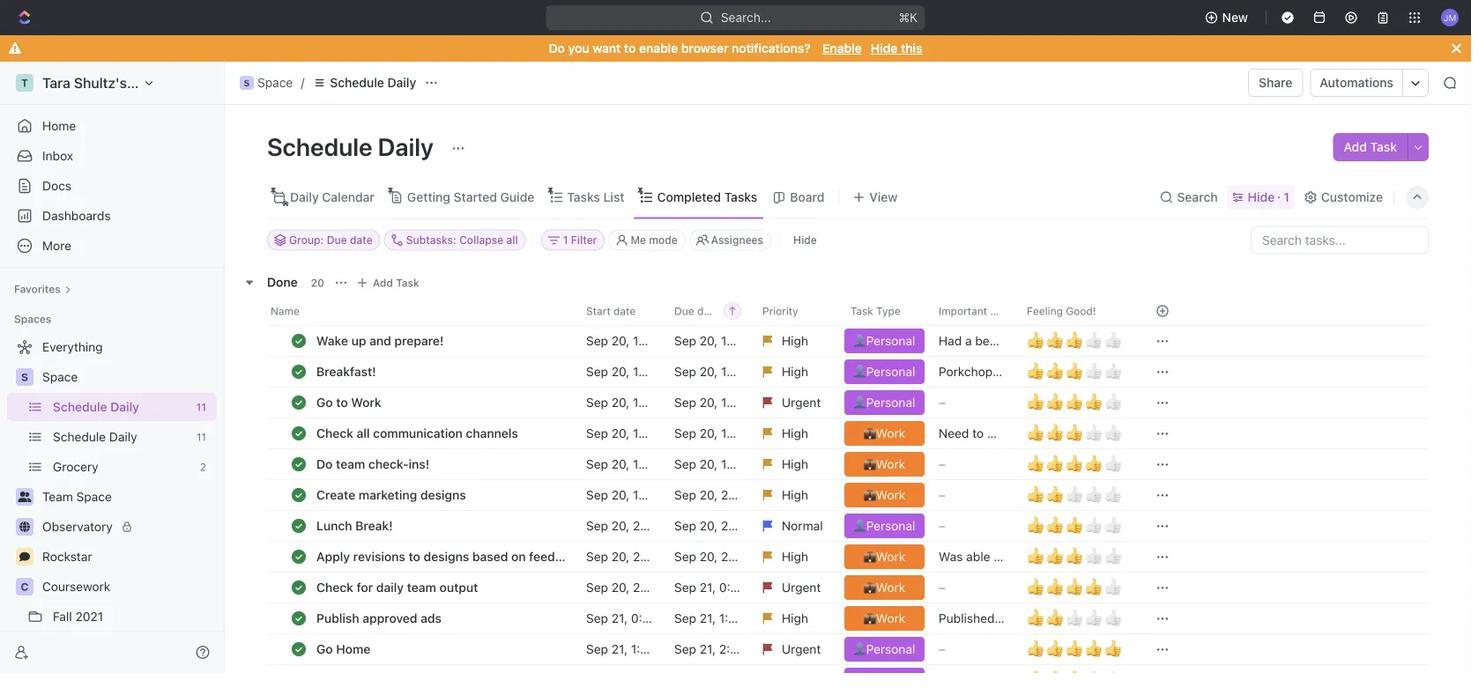 Task type: locate. For each thing, give the bounding box(es) containing it.
go down publish
[[316, 642, 333, 656]]

1 vertical spatial add task
[[373, 276, 419, 289]]

3 – from the top
[[939, 488, 946, 502]]

on
[[511, 549, 526, 564]]

0 vertical spatial hide
[[871, 41, 898, 56]]

designs down do team check-ins! link
[[420, 488, 466, 502]]

0 horizontal spatial s
[[21, 371, 28, 383]]

hide inside button
[[793, 234, 817, 246]]

3 urgent button from the top
[[752, 633, 840, 665]]

6 high button from the top
[[752, 541, 840, 573]]

1 urgent from the top
[[782, 395, 821, 409]]

schedule daily right "/"
[[330, 75, 416, 90]]

0 vertical spatial home
[[42, 119, 76, 133]]

search button
[[1154, 185, 1223, 210]]

urgent for daily
[[782, 580, 821, 595]]

2 high from the top
[[782, 364, 808, 379]]

high button for publish approved ads
[[752, 603, 840, 634]]

4 👤personal from the top
[[854, 518, 915, 533]]

1 horizontal spatial space, , element
[[240, 76, 254, 90]]

1 horizontal spatial all
[[506, 234, 518, 246]]

– for do team check-ins!
[[939, 457, 946, 471]]

💼work for designs
[[864, 549, 906, 564]]

1 vertical spatial 2
[[998, 611, 1006, 625]]

due right start date dropdown button
[[674, 305, 694, 317]]

do up 'create'
[[316, 457, 333, 471]]

0 horizontal spatial home
[[42, 119, 76, 133]]

getting started guide
[[407, 190, 535, 205]]

👍 👍 👍 👍 👍 for check all communication channels
[[1027, 422, 1122, 443]]

0 vertical spatial to
[[624, 41, 636, 56]]

1 11 from the top
[[196, 401, 206, 413]]

7 high button from the top
[[752, 603, 840, 634]]

1 vertical spatial task
[[396, 276, 419, 289]]

2 urgent button from the top
[[752, 572, 840, 603]]

👍 👍 👍 👍 👍 for publish approved ads
[[1027, 607, 1122, 628]]

1 horizontal spatial task
[[851, 305, 873, 317]]

add task button up name dropdown button
[[352, 272, 426, 293]]

1 – from the top
[[939, 395, 946, 409]]

11 👍 👍 👍 👍 👍 from the top
[[1027, 638, 1122, 659]]

1 💼work button from the top
[[841, 417, 928, 449]]

c
[[21, 581, 29, 593]]

check down go to work
[[316, 426, 353, 440]]

👍 👍 👍 👍 👍
[[1027, 329, 1122, 350], [1027, 360, 1122, 381], [1027, 391, 1122, 412], [1027, 422, 1122, 443], [1027, 453, 1122, 473], [1027, 484, 1122, 504], [1027, 514, 1122, 535], [1027, 545, 1122, 566], [1027, 576, 1122, 597], [1027, 607, 1122, 628], [1027, 638, 1122, 659]]

4 💼work button from the top
[[841, 541, 928, 573]]

date for due date
[[697, 305, 719, 317]]

5 👍 👍 👍 👍 👍 from the top
[[1027, 453, 1122, 473]]

go down "breakfast!"
[[316, 395, 333, 409]]

high button for do team check-ins!
[[752, 448, 840, 480]]

date down calendar
[[350, 234, 373, 246]]

rockstar
[[42, 550, 92, 564]]

1 vertical spatial check
[[316, 580, 353, 595]]

1
[[1284, 190, 1290, 205], [563, 234, 568, 246]]

5 💼work button from the top
[[841, 572, 928, 603]]

4 👍 👍 👍 👍 👍 from the top
[[1027, 422, 1122, 443]]

1 vertical spatial urgent
[[782, 580, 821, 595]]

2 check from the top
[[316, 580, 353, 595]]

5 high from the top
[[782, 488, 808, 502]]

0 horizontal spatial add task button
[[352, 272, 426, 293]]

tree
[[7, 333, 217, 674]]

do you want to enable browser notifications? enable hide this
[[549, 41, 923, 56]]

4 high button from the top
[[752, 448, 840, 480]]

6 💼work button from the top
[[841, 603, 928, 634]]

10 👍 👍 👍 👍 👍 from the top
[[1027, 607, 1122, 628]]

all right collapse
[[506, 234, 518, 246]]

1 horizontal spatial s
[[244, 78, 250, 88]]

1 vertical spatial do
[[316, 457, 333, 471]]

5 👤personal from the top
[[854, 642, 915, 656]]

1 👤personal button from the top
[[841, 325, 928, 357]]

add task up customize
[[1344, 140, 1397, 154]]

date
[[350, 234, 373, 246], [614, 305, 636, 317], [697, 305, 719, 317]]

0 horizontal spatial ads
[[421, 611, 442, 625]]

1 vertical spatial space, , element
[[16, 369, 34, 386]]

👍 👍 👍 👍 👍 for wake up and prepare!
[[1027, 329, 1122, 350]]

11 for schedule daily link to the bottom
[[196, 431, 206, 443]]

2 horizontal spatial date
[[697, 305, 719, 317]]

lunch break!
[[316, 518, 393, 533]]

schedule daily link up grocery link
[[53, 423, 189, 451]]

1 vertical spatial urgent button
[[752, 572, 840, 603]]

1 vertical spatial due
[[674, 305, 694, 317]]

team
[[336, 457, 365, 471], [407, 580, 436, 595]]

3 💼work from the top
[[864, 488, 906, 502]]

2 vertical spatial task
[[851, 305, 873, 317]]

0 horizontal spatial do
[[316, 457, 333, 471]]

home up 'inbox'
[[42, 119, 76, 133]]

5 – from the top
[[939, 580, 946, 595]]

1 vertical spatial all
[[357, 426, 370, 440]]

date inside dropdown button
[[697, 305, 719, 317]]

view button
[[847, 185, 904, 210]]

💼work for channels
[[864, 426, 906, 440]]

4 – button from the top
[[928, 510, 1016, 542]]

notes
[[990, 305, 1020, 317]]

feeling good! custom field. :4 .of. 5 element
[[1027, 391, 1046, 412], [1046, 391, 1066, 412], [1066, 391, 1085, 412], [1085, 391, 1105, 412], [1105, 391, 1124, 412], [1027, 453, 1046, 474], [1046, 453, 1066, 474], [1066, 453, 1085, 474], [1085, 453, 1105, 474], [1105, 453, 1124, 474], [1027, 576, 1046, 597], [1046, 576, 1066, 597], [1066, 576, 1085, 597], [1085, 576, 1105, 597], [1105, 576, 1124, 597]]

1 urgent button from the top
[[752, 387, 840, 418]]

1 horizontal spatial tasks
[[724, 190, 757, 205]]

getting started guide link
[[404, 185, 535, 210]]

fall 2021 link
[[53, 603, 213, 631]]

2 horizontal spatial to
[[624, 41, 636, 56]]

completed
[[657, 190, 721, 205]]

jm button
[[1436, 4, 1464, 32]]

schedule down space link
[[53, 400, 107, 414]]

2 👍 👍 👍 👍 👍 from the top
[[1027, 360, 1122, 381]]

5 – button from the top
[[928, 572, 1016, 603]]

more button
[[7, 232, 217, 260]]

👍 👍 👍 👍 👍 for go to work
[[1027, 391, 1122, 412]]

4 high from the top
[[782, 457, 808, 471]]

revisions
[[353, 549, 405, 564]]

0 vertical spatial space
[[257, 75, 293, 90]]

s inside s space /
[[244, 78, 250, 88]]

1 horizontal spatial date
[[614, 305, 636, 317]]

3 high from the top
[[782, 426, 808, 440]]

s down spaces
[[21, 371, 28, 383]]

1 👍 👍 👍 👍 👍 from the top
[[1027, 329, 1122, 350]]

4 – from the top
[[939, 518, 946, 533]]

home
[[42, 119, 76, 133], [336, 642, 371, 656]]

0 horizontal spatial 1
[[563, 234, 568, 246]]

customize
[[1321, 190, 1383, 205]]

daily calendar
[[290, 190, 375, 205]]

1 horizontal spatial team
[[407, 580, 436, 595]]

👤personal button for break!
[[841, 510, 928, 542]]

1 vertical spatial hide
[[1248, 190, 1275, 205]]

👍 👍 👍 👍 👍 for do team check-ins!
[[1027, 453, 1122, 473]]

0 vertical spatial add task
[[1344, 140, 1397, 154]]

1 vertical spatial 1
[[563, 234, 568, 246]]

to right want
[[624, 41, 636, 56]]

docs
[[42, 179, 71, 193]]

schedule daily up calendar
[[267, 132, 439, 161]]

start
[[586, 305, 611, 317]]

ads down published
[[939, 627, 959, 641]]

1 vertical spatial s
[[21, 371, 28, 383]]

due inside dropdown button
[[674, 305, 694, 317]]

2 – from the top
[[939, 457, 946, 471]]

0 vertical spatial urgent button
[[752, 387, 840, 418]]

2 tasks from the left
[[724, 190, 757, 205]]

apply
[[316, 549, 350, 564]]

0 vertical spatial add task button
[[1333, 133, 1408, 161]]

sidebar navigation
[[0, 62, 228, 674]]

0 vertical spatial go
[[316, 395, 333, 409]]

2 vertical spatial schedule daily link
[[53, 423, 189, 451]]

2 👤personal button from the top
[[841, 356, 928, 387]]

hide left this
[[871, 41, 898, 56]]

you
[[568, 41, 589, 56]]

1 💼work from the top
[[864, 426, 906, 440]]

0 vertical spatial check
[[316, 426, 353, 440]]

enable
[[639, 41, 678, 56]]

feeling good! custom field. :5 .of. 5 element
[[1027, 638, 1046, 659], [1046, 638, 1066, 659], [1066, 638, 1085, 659], [1085, 638, 1105, 659], [1105, 638, 1124, 659]]

1 horizontal spatial 2
[[998, 611, 1006, 625]]

1 horizontal spatial hide
[[871, 41, 898, 56]]

tasks left list
[[567, 190, 600, 205]]

⌘k
[[899, 10, 918, 25]]

1 vertical spatial team
[[407, 580, 436, 595]]

space down everything
[[42, 370, 78, 384]]

1 vertical spatial home
[[336, 642, 371, 656]]

date right start on the top left of page
[[614, 305, 636, 317]]

7 high from the top
[[782, 611, 808, 625]]

1 horizontal spatial do
[[549, 41, 565, 56]]

2 vertical spatial space
[[76, 490, 112, 504]]

ads inside the publish approved ads link
[[421, 611, 442, 625]]

check for daily team output link
[[312, 575, 572, 600]]

0 horizontal spatial 2
[[200, 461, 206, 473]]

space, , element down spaces
[[16, 369, 34, 386]]

0 horizontal spatial due
[[327, 234, 347, 246]]

go to work link
[[312, 390, 572, 415]]

feeling good! custom field. :3 .of. 5 element
[[1027, 329, 1046, 350], [1046, 329, 1066, 350], [1066, 329, 1085, 350], [1085, 329, 1105, 350], [1105, 329, 1124, 350], [1027, 360, 1046, 381], [1046, 360, 1066, 381], [1066, 360, 1085, 381], [1085, 360, 1105, 381], [1105, 360, 1124, 381], [1027, 422, 1046, 443], [1046, 422, 1066, 443], [1066, 422, 1085, 443], [1085, 422, 1105, 443], [1105, 422, 1124, 443], [1027, 514, 1046, 536], [1046, 514, 1066, 536], [1066, 514, 1085, 536], [1085, 514, 1105, 536], [1105, 514, 1124, 536], [1027, 545, 1046, 566], [1046, 545, 1066, 566], [1066, 545, 1085, 566], [1085, 545, 1105, 566], [1105, 545, 1124, 566], [1027, 670, 1046, 674], [1046, 670, 1066, 674], [1066, 670, 1085, 674], [1085, 670, 1105, 674], [1105, 670, 1124, 674]]

2 vertical spatial urgent button
[[752, 633, 840, 665]]

inbox
[[42, 149, 73, 163]]

2 right published
[[998, 611, 1006, 625]]

urgent button for work
[[752, 387, 840, 418]]

1 high button from the top
[[752, 325, 840, 357]]

apply revisions to designs based on feedback from supervisor
[[316, 549, 679, 564]]

ads inside published 2 ads
[[939, 627, 959, 641]]

tara shultz's workspace
[[42, 74, 204, 91]]

1 go from the top
[[316, 395, 333, 409]]

4 👤personal button from the top
[[841, 510, 928, 542]]

6 – from the top
[[939, 642, 946, 656]]

– for lunch break!
[[939, 518, 946, 533]]

– button for do team check-ins!
[[928, 448, 1016, 480]]

2 right grocery link
[[200, 461, 206, 473]]

20
[[311, 276, 324, 289]]

– for go to work
[[939, 395, 946, 409]]

space left "/"
[[257, 75, 293, 90]]

workspace
[[131, 74, 204, 91]]

to right revisions
[[409, 549, 420, 564]]

9 👍 👍 👍 👍 👍 from the top
[[1027, 576, 1122, 597]]

channels
[[466, 426, 518, 440]]

up
[[351, 333, 366, 348]]

tree containing everything
[[7, 333, 217, 674]]

1 vertical spatial space
[[42, 370, 78, 384]]

11 for the middle schedule daily link
[[196, 401, 206, 413]]

0 horizontal spatial hide
[[793, 234, 817, 246]]

1 vertical spatial designs
[[424, 549, 469, 564]]

do left you
[[549, 41, 565, 56]]

tara
[[42, 74, 70, 91]]

add task
[[1344, 140, 1397, 154], [373, 276, 419, 289]]

1 check from the top
[[316, 426, 353, 440]]

space, , element inside tree
[[16, 369, 34, 386]]

name button
[[267, 297, 576, 325]]

0 vertical spatial do
[[549, 41, 565, 56]]

1 filter
[[563, 234, 597, 246]]

name
[[271, 305, 300, 317]]

s inside tree
[[21, 371, 28, 383]]

2 urgent from the top
[[782, 580, 821, 595]]

0 horizontal spatial date
[[350, 234, 373, 246]]

1 vertical spatial to
[[336, 395, 348, 409]]

2 go from the top
[[316, 642, 333, 656]]

feeling good! custom field. :2 .of. 5 element
[[1027, 484, 1046, 505], [1046, 484, 1066, 505], [1066, 484, 1085, 505], [1085, 484, 1105, 505], [1105, 484, 1124, 505], [1027, 607, 1046, 628], [1046, 607, 1066, 628], [1066, 607, 1085, 628], [1085, 607, 1105, 628], [1105, 607, 1124, 628]]

hide down board link
[[793, 234, 817, 246]]

add task button up customize
[[1333, 133, 1408, 161]]

space, , element
[[240, 76, 254, 90], [16, 369, 34, 386]]

2 inside published 2 ads
[[998, 611, 1006, 625]]

high button for apply revisions to designs based on feedback from supervisor
[[752, 541, 840, 573]]

s left "/"
[[244, 78, 250, 88]]

and
[[370, 333, 391, 348]]

2 – button from the top
[[928, 448, 1016, 480]]

task up customize
[[1371, 140, 1397, 154]]

fall 2021
[[53, 610, 103, 624]]

ads down check for daily team output link
[[421, 611, 442, 625]]

task left type
[[851, 305, 873, 317]]

high button for check all communication channels
[[752, 417, 840, 449]]

1 vertical spatial 11
[[196, 431, 206, 443]]

date inside dropdown button
[[614, 305, 636, 317]]

s space /
[[244, 75, 304, 90]]

breakfast!
[[316, 364, 376, 379]]

– button
[[928, 387, 1016, 418], [928, 448, 1016, 480], [928, 479, 1016, 511], [928, 510, 1016, 542], [928, 572, 1016, 603], [928, 633, 1016, 665]]

0 horizontal spatial add
[[373, 276, 393, 289]]

designs down lunch break! link
[[424, 549, 469, 564]]

schedule daily link
[[308, 72, 421, 93], [53, 393, 189, 421], [53, 423, 189, 451]]

1 feeling good! custom field. :5 .of. 5 element from the left
[[1027, 638, 1046, 659]]

0 vertical spatial due
[[327, 234, 347, 246]]

1 left customize button
[[1284, 190, 1290, 205]]

6 👍 👍 👍 👍 👍 from the top
[[1027, 484, 1122, 504]]

team up 'create'
[[336, 457, 365, 471]]

hide right search
[[1248, 190, 1275, 205]]

👤personal button for up
[[841, 325, 928, 357]]

team space
[[42, 490, 112, 504]]

💼work button for team
[[841, 572, 928, 603]]

👍 👍 👍 👍 👍 for check for daily team output
[[1027, 576, 1122, 597]]

2 horizontal spatial hide
[[1248, 190, 1275, 205]]

0 vertical spatial team
[[336, 457, 365, 471]]

11
[[196, 401, 206, 413], [196, 431, 206, 443]]

3 👍 👍 👍 👍 👍 from the top
[[1027, 391, 1122, 412]]

👤personal button
[[841, 325, 928, 357], [841, 356, 928, 387], [841, 387, 928, 418], [841, 510, 928, 542], [841, 633, 928, 665]]

0 horizontal spatial tasks
[[567, 190, 600, 205]]

space up observatory
[[76, 490, 112, 504]]

work
[[351, 395, 381, 409]]

tasks
[[567, 190, 600, 205], [724, 190, 757, 205]]

check left for
[[316, 580, 353, 595]]

0 vertical spatial s
[[244, 78, 250, 88]]

0 horizontal spatial space, , element
[[16, 369, 34, 386]]

3 👤personal button from the top
[[841, 387, 928, 418]]

1 left filter
[[563, 234, 568, 246]]

0 vertical spatial 1
[[1284, 190, 1290, 205]]

6 💼work from the top
[[864, 611, 906, 625]]

user group image
[[18, 492, 31, 503]]

1 filter button
[[541, 230, 605, 251]]

mode
[[649, 234, 678, 246]]

coursework link
[[42, 573, 213, 601]]

5 💼work from the top
[[864, 580, 906, 595]]

0 vertical spatial urgent
[[782, 395, 821, 409]]

new button
[[1198, 4, 1259, 32]]

👍 👍 👍 👍 👍 for lunch break!
[[1027, 514, 1122, 535]]

1 horizontal spatial add
[[1344, 140, 1367, 154]]

team right daily on the left of page
[[407, 580, 436, 595]]

high
[[782, 333, 808, 348], [782, 364, 808, 379], [782, 426, 808, 440], [782, 457, 808, 471], [782, 488, 808, 502], [782, 549, 808, 564], [782, 611, 808, 625]]

1 high from the top
[[782, 333, 808, 348]]

add task up name dropdown button
[[373, 276, 419, 289]]

space link
[[42, 363, 213, 391]]

go for go home
[[316, 642, 333, 656]]

marketing
[[359, 488, 417, 502]]

👤personal
[[854, 333, 915, 348], [854, 364, 915, 379], [854, 395, 915, 409], [854, 518, 915, 533], [854, 642, 915, 656]]

spaces
[[14, 313, 51, 325]]

enable
[[823, 41, 862, 56]]

go for go to work
[[316, 395, 333, 409]]

from
[[587, 549, 614, 564]]

1 👤personal from the top
[[854, 333, 915, 348]]

2021
[[75, 610, 103, 624]]

home down publish
[[336, 642, 371, 656]]

5 👤personal button from the top
[[841, 633, 928, 665]]

3 high button from the top
[[752, 417, 840, 449]]

priority button
[[752, 297, 840, 325]]

tasks up the assignees at the top of the page
[[724, 190, 757, 205]]

4 💼work from the top
[[864, 549, 906, 564]]

task up name dropdown button
[[396, 276, 419, 289]]

1 horizontal spatial to
[[409, 549, 420, 564]]

2 vertical spatial urgent
[[782, 642, 821, 656]]

schedule up grocery on the left bottom of page
[[53, 430, 106, 444]]

2 💼work button from the top
[[841, 448, 928, 480]]

2 vertical spatial hide
[[793, 234, 817, 246]]

0 horizontal spatial add task
[[373, 276, 419, 289]]

0 vertical spatial schedule daily link
[[308, 72, 421, 93]]

2 high button from the top
[[752, 356, 840, 387]]

do for do team check-ins!
[[316, 457, 333, 471]]

space, , element left "/"
[[240, 76, 254, 90]]

hide for hide 1
[[1248, 190, 1275, 205]]

schedule daily link right "/"
[[308, 72, 421, 93]]

6 – button from the top
[[928, 633, 1016, 665]]

schedule daily link down space link
[[53, 393, 189, 421]]

1 vertical spatial add task button
[[352, 272, 426, 293]]

due right group:
[[327, 234, 347, 246]]

2 👤personal from the top
[[854, 364, 915, 379]]

2 horizontal spatial task
[[1371, 140, 1397, 154]]

completed tasks
[[657, 190, 757, 205]]

everything
[[42, 340, 103, 354]]

task inside 'dropdown button'
[[851, 305, 873, 317]]

8 👍 👍 👍 👍 👍 from the top
[[1027, 545, 1122, 566]]

board
[[790, 190, 825, 205]]

dashboards link
[[7, 202, 217, 230]]

1 horizontal spatial ads
[[939, 627, 959, 641]]

0 horizontal spatial all
[[357, 426, 370, 440]]

s for s space /
[[244, 78, 250, 88]]

space
[[257, 75, 293, 90], [42, 370, 78, 384], [76, 490, 112, 504]]

0 vertical spatial ads
[[421, 611, 442, 625]]

– button for check for daily team output
[[928, 572, 1016, 603]]

check
[[316, 426, 353, 440], [316, 580, 353, 595]]

due date
[[674, 305, 719, 317]]

add up customize
[[1344, 140, 1367, 154]]

–
[[939, 395, 946, 409], [939, 457, 946, 471], [939, 488, 946, 502], [939, 518, 946, 533], [939, 580, 946, 595], [939, 642, 946, 656]]

1 – button from the top
[[928, 387, 1016, 418]]

2 11 from the top
[[196, 431, 206, 443]]

1 vertical spatial ads
[[939, 627, 959, 641]]

7 👍 👍 👍 👍 👍 from the top
[[1027, 514, 1122, 535]]

type
[[876, 305, 901, 317]]

0 vertical spatial 2
[[200, 461, 206, 473]]

ads for publish approved ads
[[421, 611, 442, 625]]

0 vertical spatial 11
[[196, 401, 206, 413]]

calendar
[[322, 190, 375, 205]]

0 vertical spatial task
[[1371, 140, 1397, 154]]

1 vertical spatial go
[[316, 642, 333, 656]]

list
[[603, 190, 625, 205]]

date left priority
[[697, 305, 719, 317]]

to left work
[[336, 395, 348, 409]]

3 👤personal from the top
[[854, 395, 915, 409]]

6 high from the top
[[782, 549, 808, 564]]

3 feeling good! custom field. :5 .of. 5 element from the left
[[1066, 638, 1085, 659]]

s for s
[[21, 371, 28, 383]]

space for s
[[257, 75, 293, 90]]

all down work
[[357, 426, 370, 440]]

daily
[[387, 75, 416, 90], [378, 132, 434, 161], [290, 190, 319, 205], [110, 400, 139, 414], [109, 430, 137, 444]]

2 💼work from the top
[[864, 457, 906, 471]]

1 horizontal spatial due
[[674, 305, 694, 317]]

add up name dropdown button
[[373, 276, 393, 289]]



Task type: describe. For each thing, give the bounding box(es) containing it.
0 vertical spatial add
[[1344, 140, 1367, 154]]

– button for go home
[[928, 633, 1016, 665]]

high for wake up and prepare!
[[782, 333, 808, 348]]

0 vertical spatial designs
[[420, 488, 466, 502]]

subtasks: collapse all
[[406, 234, 518, 246]]

ads for published 2 ads
[[939, 627, 959, 641]]

💼work for team
[[864, 580, 906, 595]]

due date button
[[664, 297, 752, 325]]

👍 👍 👍 👍 👍 for breakfast!
[[1027, 360, 1122, 381]]

daily calendar link
[[287, 185, 375, 210]]

1 horizontal spatial add task
[[1344, 140, 1397, 154]]

high for breakfast!
[[782, 364, 808, 379]]

create marketing designs
[[316, 488, 466, 502]]

high for publish approved ads
[[782, 611, 808, 625]]

publish approved ads
[[316, 611, 442, 625]]

collapse
[[459, 234, 504, 246]]

high for apply revisions to designs based on feedback from supervisor
[[782, 549, 808, 564]]

task type button
[[840, 297, 928, 325]]

coursework
[[42, 580, 110, 594]]

schedule daily down space link
[[53, 400, 139, 414]]

1 horizontal spatial add task button
[[1333, 133, 1408, 161]]

💼work button for channels
[[841, 417, 928, 449]]

wake up and prepare! link
[[312, 328, 572, 354]]

check all communication channels
[[316, 426, 518, 440]]

1 vertical spatial add
[[373, 276, 393, 289]]

for
[[357, 580, 373, 595]]

notifications?
[[732, 41, 811, 56]]

hide for hide
[[793, 234, 817, 246]]

urgent for work
[[782, 395, 821, 409]]

0 vertical spatial all
[[506, 234, 518, 246]]

space for team
[[76, 490, 112, 504]]

assignees button
[[689, 230, 771, 251]]

2 vertical spatial to
[[409, 549, 420, 564]]

fall
[[53, 610, 72, 624]]

break!
[[355, 518, 393, 533]]

view button
[[847, 177, 904, 218]]

me
[[631, 234, 646, 246]]

0 horizontal spatial to
[[336, 395, 348, 409]]

view
[[870, 190, 898, 205]]

high button for breakfast!
[[752, 356, 840, 387]]

started
[[454, 190, 497, 205]]

2 inside tree
[[200, 461, 206, 473]]

do team check-ins!
[[316, 457, 430, 471]]

0 vertical spatial space, , element
[[240, 76, 254, 90]]

prepare!
[[394, 333, 444, 348]]

normal button
[[752, 510, 840, 542]]

daily inside daily calendar link
[[290, 190, 319, 205]]

this
[[901, 41, 923, 56]]

home inside 'sidebar' navigation
[[42, 119, 76, 133]]

1 tasks from the left
[[567, 190, 600, 205]]

grocery link
[[53, 453, 193, 481]]

more
[[42, 238, 71, 253]]

done
[[267, 275, 298, 289]]

4 feeling good! custom field. :5 .of. 5 element from the left
[[1085, 638, 1105, 659]]

👤personal for to
[[854, 395, 915, 409]]

apply revisions to designs based on feedback from supervisor link
[[312, 544, 679, 570]]

feeling
[[1027, 305, 1063, 317]]

– for go home
[[939, 642, 946, 656]]

💼work button for designs
[[841, 541, 928, 573]]

getting
[[407, 190, 450, 205]]

assignees
[[711, 234, 764, 246]]

date for start date
[[614, 305, 636, 317]]

👍 👍 👍 👍 👍 for go home
[[1027, 638, 1122, 659]]

💼work button for ins!
[[841, 448, 928, 480]]

publish approved ads link
[[312, 606, 572, 631]]

automations button
[[1311, 70, 1403, 96]]

me mode
[[631, 234, 678, 246]]

browser
[[681, 41, 729, 56]]

completed tasks link
[[654, 185, 757, 210]]

inbox link
[[7, 142, 217, 170]]

comment image
[[19, 552, 30, 562]]

share button
[[1248, 69, 1303, 97]]

/
[[301, 75, 304, 90]]

team space link
[[42, 483, 213, 511]]

do for do you want to enable browser notifications? enable hide this
[[549, 41, 565, 56]]

go home
[[316, 642, 371, 656]]

high for do team check-ins!
[[782, 457, 808, 471]]

5 feeling good! custom field. :5 .of. 5 element from the left
[[1105, 638, 1124, 659]]

output
[[440, 580, 478, 595]]

tara shultz's workspace, , element
[[16, 74, 34, 92]]

start date button
[[576, 297, 664, 325]]

new
[[1222, 10, 1248, 25]]

filter
[[571, 234, 597, 246]]

schedule up daily calendar link
[[267, 132, 372, 161]]

👤personal for home
[[854, 642, 915, 656]]

shultz's
[[74, 74, 127, 91]]

ins!
[[409, 457, 430, 471]]

lunch
[[316, 518, 352, 533]]

👍 👍 👍 👍 👍 for apply revisions to designs based on feedback from supervisor
[[1027, 545, 1122, 566]]

normal
[[782, 518, 823, 533]]

me mode button
[[609, 230, 686, 251]]

team
[[42, 490, 73, 504]]

👤personal button for to
[[841, 387, 928, 418]]

5 high button from the top
[[752, 479, 840, 511]]

important notes button
[[928, 297, 1020, 325]]

group: due date
[[289, 234, 373, 246]]

important notes feeling good!
[[939, 305, 1096, 317]]

wake up and prepare!
[[316, 333, 444, 348]]

Search tasks... text field
[[1252, 227, 1428, 253]]

schedule right "/"
[[330, 75, 384, 90]]

schedule daily up grocery on the left bottom of page
[[53, 430, 137, 444]]

3 – button from the top
[[928, 479, 1016, 511]]

favorites
[[14, 283, 61, 295]]

2 feeling good! custom field. :5 .of. 5 element from the left
[[1046, 638, 1066, 659]]

0 horizontal spatial task
[[396, 276, 419, 289]]

observatory
[[42, 520, 113, 534]]

publish
[[316, 611, 359, 625]]

hide button
[[786, 230, 824, 251]]

– button for lunch break!
[[928, 510, 1016, 542]]

check-
[[368, 457, 409, 471]]

daily
[[376, 580, 404, 595]]

feedback
[[529, 549, 583, 564]]

1 vertical spatial schedule daily link
[[53, 393, 189, 421]]

automations
[[1320, 75, 1394, 90]]

guide
[[500, 190, 535, 205]]

approved
[[363, 611, 417, 625]]

good!
[[1066, 305, 1096, 317]]

wake
[[316, 333, 348, 348]]

3 urgent from the top
[[782, 642, 821, 656]]

home link
[[7, 112, 217, 140]]

1 horizontal spatial 1
[[1284, 190, 1290, 205]]

all inside check all communication channels link
[[357, 426, 370, 440]]

check for check all communication channels
[[316, 426, 353, 440]]

👤personal for break!
[[854, 518, 915, 533]]

👤personal for up
[[854, 333, 915, 348]]

grocery
[[53, 460, 98, 474]]

globe image
[[19, 522, 30, 532]]

go home link
[[312, 637, 572, 662]]

👤personal button for home
[[841, 633, 928, 665]]

task type
[[851, 305, 901, 317]]

high button for wake up and prepare!
[[752, 325, 840, 357]]

0 horizontal spatial team
[[336, 457, 365, 471]]

high for check all communication channels
[[782, 426, 808, 440]]

communication
[[373, 426, 463, 440]]

– for check for daily team output
[[939, 580, 946, 595]]

1 horizontal spatial home
[[336, 642, 371, 656]]

1 inside 1 filter dropdown button
[[563, 234, 568, 246]]

coursework, , element
[[16, 578, 34, 596]]

check for check for daily team output
[[316, 580, 353, 595]]

important
[[939, 305, 987, 317]]

docs link
[[7, 172, 217, 200]]

– button for go to work
[[928, 387, 1016, 418]]

observatory link
[[42, 513, 213, 541]]

tree inside 'sidebar' navigation
[[7, 333, 217, 674]]

rockstar link
[[42, 543, 213, 571]]

urgent button for daily
[[752, 572, 840, 603]]

💼work for ins!
[[864, 457, 906, 471]]

3 💼work button from the top
[[841, 479, 928, 511]]



Task type: vqa. For each thing, say whether or not it's contained in the screenshot.


